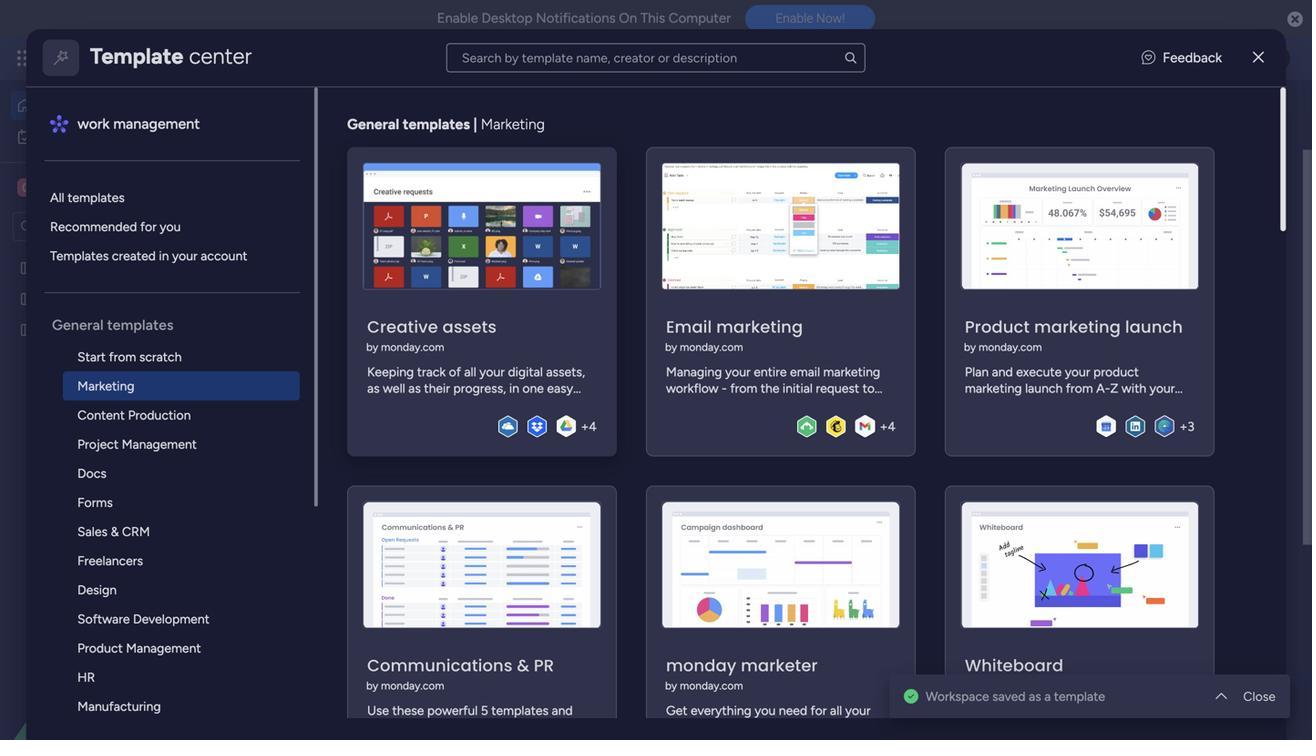 Task type: locate. For each thing, give the bounding box(es) containing it.
templates down workflow
[[1105, 221, 1170, 239]]

templates inside general templates heading
[[107, 317, 173, 334]]

get right and
[[1142, 481, 1162, 497]]

in left minutes
[[1160, 200, 1172, 217]]

+ 4 for email marketing
[[880, 419, 896, 435]]

lottie animation image
[[0, 557, 232, 741]]

templates up start from scratch
[[107, 317, 173, 334]]

in
[[1160, 200, 1172, 217], [159, 248, 169, 264]]

0 vertical spatial in
[[1160, 200, 1172, 217]]

0 horizontal spatial monday
[[81, 48, 144, 68]]

assets for digital asset management (dam)
[[499, 283, 535, 298]]

2 horizontal spatial +
[[1180, 419, 1188, 435]]

mann
[[399, 667, 433, 684]]

get for inspired
[[1064, 320, 1087, 338]]

0 horizontal spatial redesign
[[157, 323, 206, 338]]

> for redesign
[[436, 506, 444, 522]]

sales
[[77, 524, 107, 540]]

your up made
[[1064, 200, 1093, 217]]

my right public board icon
[[668, 253, 689, 271]]

1 horizontal spatial website homepage redesign
[[331, 477, 522, 494]]

+ 4
[[581, 419, 597, 435], [880, 419, 896, 435]]

launch
[[1125, 316, 1183, 339]]

1 horizontal spatial marketing
[[481, 116, 545, 133]]

1 vertical spatial creative requests
[[668, 477, 788, 494]]

templates
[[403, 116, 470, 133], [67, 190, 124, 205], [1105, 221, 1170, 239], [1142, 262, 1207, 279], [107, 317, 173, 334]]

learn down the 'getting'
[[1083, 394, 1115, 409]]

learn inside help center element
[[1083, 481, 1115, 497]]

management down development
[[126, 641, 201, 657]]

& for communications
[[517, 655, 529, 678]]

option
[[0, 252, 232, 256]]

1 horizontal spatial component image
[[642, 504, 658, 520]]

0 horizontal spatial product
[[77, 641, 123, 657]]

1 horizontal spatial homepage
[[389, 477, 460, 494]]

quick search results list box
[[282, 90, 968, 554]]

0 horizontal spatial website homepage redesign
[[43, 323, 206, 338]]

1 vertical spatial learn
[[1083, 394, 1115, 409]]

0 vertical spatial creative requests
[[43, 292, 144, 307]]

assets
[[102, 179, 144, 196], [499, 283, 535, 298], [442, 316, 497, 339], [499, 506, 535, 522], [836, 506, 873, 522]]

marketing inside the product marketing launch by monday.com
[[1034, 316, 1121, 339]]

boost your workflow in minutes with ready-made templates
[[1022, 200, 1260, 239]]

management for project management
[[122, 437, 197, 452]]

2 + from the left
[[880, 419, 888, 435]]

1 vertical spatial monday
[[666, 655, 736, 678]]

learn and get support
[[1083, 481, 1209, 497]]

product inside the product marketing launch by monday.com
[[965, 316, 1030, 339]]

(dam) left add to favorites image
[[508, 253, 553, 271]]

0 vertical spatial general
[[347, 116, 399, 133]]

0 horizontal spatial enable
[[437, 10, 478, 26]]

templates inside 'explore templates' button
[[1142, 262, 1207, 279]]

board
[[724, 253, 763, 271]]

component image
[[304, 281, 321, 297], [642, 504, 658, 520]]

1 vertical spatial product
[[77, 641, 123, 657]]

marketing
[[716, 316, 803, 339], [1034, 316, 1121, 339]]

1 + from the left
[[581, 419, 589, 435]]

1 vertical spatial component image
[[304, 504, 321, 520]]

get inside help center element
[[1142, 481, 1162, 497]]

1 horizontal spatial creative requests
[[668, 477, 788, 494]]

> for management
[[436, 283, 444, 298]]

explore
[[1089, 262, 1138, 279]]

my down home
[[42, 129, 59, 144]]

component image for creative requests
[[642, 504, 658, 520]]

& left 'pr' at left
[[517, 655, 529, 678]]

marketing down work management > main workspace
[[716, 316, 803, 339]]

1 horizontal spatial 4
[[888, 419, 896, 435]]

marketing up content
[[77, 379, 134, 394]]

management down production
[[122, 437, 197, 452]]

17,
[[874, 678, 890, 695]]

(dam) inside quick search results list box
[[508, 253, 553, 271]]

help
[[1235, 694, 1268, 713]]

0 horizontal spatial in
[[159, 248, 169, 264]]

1 vertical spatial general
[[52, 317, 103, 334]]

minutes
[[1175, 200, 1228, 217]]

creative requests inside quick search results list box
[[668, 477, 788, 494]]

product marketing launch by monday.com
[[964, 316, 1183, 354]]

created
[[112, 248, 156, 264]]

1 marketing from the left
[[716, 316, 803, 339]]

digital asset management (dam) for management
[[331, 253, 553, 271]]

list box
[[44, 87, 318, 741], [0, 249, 232, 592]]

v2 user feedback image
[[1142, 48, 1156, 68]]

product for management
[[77, 641, 123, 657]]

in inside boost your workflow in minutes with ready-made templates
[[1160, 200, 1172, 217]]

learn for learn and get support
[[1083, 481, 1115, 497]]

monday up the home option
[[81, 48, 144, 68]]

my inside option
[[42, 129, 59, 144]]

get
[[1064, 320, 1087, 338], [1142, 481, 1162, 497]]

product for marketing
[[965, 316, 1030, 339]]

assets inside creative assets by monday.com
[[442, 316, 497, 339]]

& inside communications & pr by monday.com
[[517, 655, 529, 678]]

show all button
[[594, 554, 656, 584]]

list box containing digital asset management (dam)
[[0, 249, 232, 592]]

0 vertical spatial monday
[[81, 48, 144, 68]]

asset inside quick search results list box
[[378, 253, 413, 271]]

0 vertical spatial component image
[[304, 281, 321, 297]]

docs
[[77, 466, 106, 482]]

templates right explore
[[1142, 262, 1207, 279]]

0 vertical spatial &
[[1051, 320, 1061, 338]]

1 horizontal spatial (dam)
[[508, 253, 553, 271]]

0 horizontal spatial homepage
[[93, 323, 154, 338]]

1 horizontal spatial enable
[[776, 11, 813, 26]]

asset for requests
[[82, 261, 112, 276]]

(dam) for work management > creative assets
[[508, 253, 553, 271]]

explore templates
[[1089, 262, 1207, 279]]

template
[[1054, 689, 1105, 705]]

1 vertical spatial in
[[159, 248, 169, 264]]

0 vertical spatial product
[[965, 316, 1030, 339]]

enable for enable now!
[[776, 11, 813, 26]]

work inside option
[[63, 129, 90, 144]]

1 horizontal spatial requests
[[729, 477, 788, 494]]

learn left inspired at the top right of page
[[1011, 320, 1048, 338]]

homepage
[[93, 323, 154, 338], [389, 477, 460, 494]]

recently visited
[[307, 69, 429, 88]]

learn & get inspired
[[1011, 320, 1143, 338]]

design
[[77, 583, 117, 598]]

by inside email marketing by monday.com
[[665, 341, 677, 354]]

0 vertical spatial your
[[1064, 200, 1093, 217]]

management
[[184, 48, 283, 68], [113, 115, 200, 133], [417, 253, 505, 271], [116, 261, 191, 276], [358, 283, 433, 298], [696, 283, 771, 298], [358, 506, 433, 522], [696, 506, 771, 522]]

2 vertical spatial &
[[517, 655, 529, 678]]

1 horizontal spatial +
[[880, 419, 888, 435]]

templates for explore templates
[[1142, 262, 1207, 279]]

templates up search in workspace field
[[67, 190, 124, 205]]

public board under template workspace image
[[19, 260, 36, 277], [19, 322, 36, 339], [304, 475, 324, 495], [642, 475, 662, 495]]

0 vertical spatial management
[[122, 437, 197, 452]]

0 horizontal spatial public board under template workspace image
[[19, 291, 36, 308]]

0 horizontal spatial creative requests
[[43, 292, 144, 307]]

0 horizontal spatial + 4
[[581, 419, 597, 435]]

3 + from the left
[[1180, 419, 1188, 435]]

1 vertical spatial management
[[126, 641, 201, 657]]

1 vertical spatial your
[[172, 248, 197, 264]]

my inside quick search results list box
[[668, 253, 689, 271]]

meet
[[1083, 569, 1113, 584]]

1 vertical spatial homepage
[[389, 477, 460, 494]]

assets for creative requests
[[836, 506, 873, 522]]

enable left the now!
[[776, 11, 813, 26]]

digital asset management (dam) up creative assets by monday.com
[[331, 253, 553, 271]]

update feed (inbox)
[[307, 606, 459, 626]]

1 4 from the left
[[589, 419, 597, 435]]

with
[[1231, 200, 1260, 217]]

0 horizontal spatial component image
[[304, 504, 321, 520]]

sales up our
[[1134, 548, 1163, 563]]

0 horizontal spatial website
[[43, 323, 90, 338]]

general down recently visited
[[347, 116, 399, 133]]

(dam)
[[508, 253, 553, 271], [194, 261, 231, 276]]

Search in workspace field
[[38, 216, 152, 237]]

1 enable from the left
[[437, 10, 478, 26]]

marketing
[[481, 116, 545, 133], [77, 379, 134, 394]]

marketing for email
[[716, 316, 803, 339]]

close
[[1243, 689, 1276, 705]]

2023
[[893, 678, 925, 695]]

monday.com inside communications & pr by monday.com
[[381, 680, 444, 693]]

0 horizontal spatial +
[[581, 419, 589, 435]]

1 vertical spatial &
[[110, 524, 119, 540]]

0 horizontal spatial get
[[1064, 320, 1087, 338]]

1 horizontal spatial your
[[1064, 200, 1093, 217]]

& for learn
[[1051, 320, 1061, 338]]

1
[[474, 609, 479, 624]]

contact
[[1083, 548, 1131, 563]]

+ for email marketing
[[880, 419, 888, 435]]

general inside heading
[[52, 317, 103, 334]]

0 horizontal spatial component image
[[304, 281, 321, 297]]

get left inspired at the top right of page
[[1064, 320, 1087, 338]]

email marketing by monday.com
[[665, 316, 803, 354]]

0 horizontal spatial digital asset management (dam)
[[43, 261, 231, 276]]

1 horizontal spatial digital asset management (dam)
[[331, 253, 553, 271]]

1 vertical spatial redesign
[[464, 477, 522, 494]]

computer
[[669, 10, 731, 26]]

1 vertical spatial marketing
[[77, 379, 134, 394]]

asset
[[378, 253, 413, 271], [82, 261, 112, 276]]

monday.com
[[381, 341, 444, 354], [680, 341, 743, 354], [979, 341, 1042, 354], [1146, 394, 1219, 409], [381, 680, 444, 693], [680, 680, 743, 693], [979, 680, 1042, 693]]

1 horizontal spatial website
[[331, 477, 386, 494]]

enable inside button
[[776, 11, 813, 26]]

1 horizontal spatial asset
[[378, 253, 413, 271]]

my work
[[42, 129, 90, 144]]

roy mann image
[[324, 668, 361, 705]]

creative requests inside list box
[[43, 292, 144, 307]]

0 vertical spatial learn
[[1011, 320, 1048, 338]]

crm
[[122, 524, 150, 540]]

public board under template workspace image for creative requests
[[19, 291, 36, 308]]

2 enable from the left
[[776, 11, 813, 26]]

general up the start
[[52, 317, 103, 334]]

component image for digital asset management (dam)
[[304, 281, 321, 297]]

product inside work management templates element
[[77, 641, 123, 657]]

1 vertical spatial website
[[331, 477, 386, 494]]

1 horizontal spatial monday
[[666, 655, 736, 678]]

(dam) up general templates heading
[[194, 261, 231, 276]]

0 horizontal spatial your
[[172, 248, 197, 264]]

general templates heading
[[52, 315, 314, 335]]

workspace
[[926, 689, 989, 705]]

templates inside explore element
[[67, 190, 124, 205]]

templates left |
[[403, 116, 470, 133]]

0 horizontal spatial marketing
[[77, 379, 134, 394]]

monday.com inside whiteboard by monday.com
[[979, 680, 1042, 693]]

2 horizontal spatial &
[[1051, 320, 1061, 338]]

in inside explore element
[[159, 248, 169, 264]]

requests inside list box
[[94, 292, 144, 307]]

+
[[581, 419, 589, 435], [880, 419, 888, 435], [1180, 419, 1188, 435]]

enable left desktop
[[437, 10, 478, 26]]

2 4 from the left
[[888, 419, 896, 435]]

0 horizontal spatial asset
[[82, 261, 112, 276]]

asset up creative assets by monday.com
[[378, 253, 413, 271]]

requests
[[94, 292, 144, 307], [729, 477, 788, 494]]

0 horizontal spatial my
[[42, 129, 59, 144]]

templates for general templates | marketing
[[403, 116, 470, 133]]

2 vertical spatial learn
[[1083, 481, 1115, 497]]

monday work management
[[81, 48, 283, 68]]

component image for website homepage redesign
[[304, 504, 321, 520]]

workspace image
[[17, 178, 36, 198]]

1 horizontal spatial + 4
[[880, 419, 896, 435]]

assets inside workspace selection "element"
[[102, 179, 144, 196]]

1 vertical spatial component image
[[642, 504, 658, 520]]

1 vertical spatial website homepage redesign
[[331, 477, 522, 494]]

digital asset management (dam)
[[331, 253, 553, 271], [43, 261, 231, 276]]

1 horizontal spatial component image
[[642, 281, 658, 297]]

this
[[641, 10, 665, 26]]

1 horizontal spatial digital
[[331, 253, 374, 271]]

0 vertical spatial homepage
[[93, 323, 154, 338]]

1 horizontal spatial marketing
[[1034, 316, 1121, 339]]

0 horizontal spatial (dam)
[[194, 261, 231, 276]]

0 vertical spatial my
[[42, 129, 59, 144]]

1 horizontal spatial get
[[1142, 481, 1162, 497]]

monday left marketer
[[666, 655, 736, 678]]

0 vertical spatial marketing
[[481, 116, 545, 133]]

templates for all templates
[[67, 190, 124, 205]]

redesign
[[157, 323, 206, 338], [464, 477, 522, 494]]

& left inspired at the top right of page
[[1051, 320, 1061, 338]]

marketing up the 'getting'
[[1034, 316, 1121, 339]]

all templates
[[50, 190, 124, 205]]

work management > creative assets
[[327, 283, 535, 298], [327, 506, 535, 522], [665, 506, 873, 522]]

4
[[589, 419, 597, 435], [888, 419, 896, 435]]

0 vertical spatial get
[[1064, 320, 1087, 338]]

asset down search in workspace field
[[82, 261, 112, 276]]

add to favorites image
[[580, 252, 598, 271]]

workspace selection element
[[17, 177, 147, 200]]

recommended for you
[[50, 219, 181, 235]]

digital inside quick search results list box
[[331, 253, 374, 271]]

1 horizontal spatial product
[[965, 316, 1030, 339]]

monday inside monday marketer by monday.com
[[666, 655, 736, 678]]

work management templates element
[[44, 343, 314, 741]]

0 horizontal spatial 4
[[589, 419, 597, 435]]

& inside work management templates element
[[110, 524, 119, 540]]

&
[[1051, 320, 1061, 338], [110, 524, 119, 540], [517, 655, 529, 678]]

component image
[[642, 281, 658, 297], [304, 504, 321, 520]]

1 horizontal spatial public board under template workspace image
[[304, 252, 324, 272]]

0 vertical spatial component image
[[642, 281, 658, 297]]

email
[[666, 316, 712, 339]]

0 horizontal spatial general
[[52, 317, 103, 334]]

1 horizontal spatial general
[[347, 116, 399, 133]]

redesign inside quick search results list box
[[464, 477, 522, 494]]

ready-
[[1022, 221, 1065, 239]]

and
[[1118, 481, 1139, 497]]

learn left and
[[1083, 481, 1115, 497]]

1 vertical spatial my
[[668, 253, 689, 271]]

update
[[307, 606, 363, 626]]

None search field
[[446, 43, 866, 72]]

in down you
[[159, 248, 169, 264]]

show all
[[601, 561, 648, 577]]

work management > creative assets for redesign
[[327, 506, 535, 522]]

0 vertical spatial redesign
[[157, 323, 206, 338]]

1 horizontal spatial &
[[517, 655, 529, 678]]

1 vertical spatial get
[[1142, 481, 1162, 497]]

content
[[77, 408, 125, 423]]

your down you
[[172, 248, 197, 264]]

asset for management
[[378, 253, 413, 271]]

website homepage redesign
[[43, 323, 206, 338], [331, 477, 522, 494]]

0 vertical spatial public board under template workspace image
[[304, 252, 324, 272]]

0 horizontal spatial marketing
[[716, 316, 803, 339]]

marketing inside work management templates element
[[77, 379, 134, 394]]

0 horizontal spatial digital
[[43, 261, 79, 276]]

your inside explore element
[[172, 248, 197, 264]]

2 marketing from the left
[[1034, 316, 1121, 339]]

marketing inside email marketing by monday.com
[[716, 316, 803, 339]]

marketing right |
[[481, 116, 545, 133]]

0 vertical spatial requests
[[94, 292, 144, 307]]

4 for assets
[[589, 419, 597, 435]]

home link
[[11, 91, 221, 120]]

0 vertical spatial website
[[43, 323, 90, 338]]

scratch
[[139, 349, 182, 365]]

1 horizontal spatial in
[[1160, 200, 1172, 217]]

by inside communications & pr by monday.com
[[366, 680, 378, 693]]

digital asset management (dam) inside quick search results list box
[[331, 253, 553, 271]]

1 vertical spatial requests
[[729, 477, 788, 494]]

sales right our
[[1138, 569, 1166, 584]]

1 vertical spatial public board under template workspace image
[[19, 291, 36, 308]]

management
[[122, 437, 197, 452], [126, 641, 201, 657]]

my first board
[[668, 253, 763, 271]]

creative inside list box
[[43, 292, 91, 307]]

2 + 4 from the left
[[880, 419, 896, 435]]

monday.com inside creative assets by monday.com
[[381, 341, 444, 354]]

experts
[[1169, 569, 1212, 584]]

public board under template workspace image
[[304, 252, 324, 272], [19, 291, 36, 308]]

0 horizontal spatial &
[[110, 524, 119, 540]]

1 horizontal spatial my
[[668, 253, 689, 271]]

0 horizontal spatial requests
[[94, 292, 144, 307]]

1 + 4 from the left
[[581, 419, 597, 435]]

templates inside boost your workflow in minutes with ready-made templates
[[1105, 221, 1170, 239]]

my for my work
[[42, 129, 59, 144]]

& left crm at bottom
[[110, 524, 119, 540]]

1 horizontal spatial redesign
[[464, 477, 522, 494]]

support
[[1165, 481, 1209, 497]]

website
[[43, 323, 90, 338], [331, 477, 386, 494]]

digital asset management (dam) down for at top left
[[43, 261, 231, 276]]



Task type: describe. For each thing, give the bounding box(es) containing it.
freelancers
[[77, 554, 143, 569]]

getting
[[1083, 373, 1129, 388]]

add to favorites image
[[580, 476, 598, 494]]

explore templates button
[[1022, 252, 1274, 288]]

getting started learn how monday.com works
[[1083, 373, 1256, 409]]

general templates
[[52, 317, 173, 334]]

inspired
[[1090, 320, 1143, 338]]

home
[[40, 98, 75, 113]]

roy
[[372, 667, 396, 684]]

search everything image
[[1154, 49, 1172, 67]]

digital asset management (dam) for requests
[[43, 261, 231, 276]]

select product image
[[16, 49, 35, 67]]

+ 4 for creative assets
[[581, 419, 597, 435]]

templates
[[50, 248, 109, 264]]

forms
[[77, 495, 113, 511]]

> for board
[[774, 283, 782, 298]]

boost
[[1022, 200, 1061, 217]]

close button
[[1236, 683, 1283, 712]]

by inside monday marketer by monday.com
[[665, 680, 677, 693]]

0 vertical spatial sales
[[1134, 548, 1163, 563]]

assets for website homepage redesign
[[499, 506, 535, 522]]

website inside quick search results list box
[[331, 477, 386, 494]]

software
[[77, 612, 130, 627]]

development
[[133, 612, 209, 627]]

by inside whiteboard by monday.com
[[964, 680, 976, 693]]

template center
[[90, 43, 252, 69]]

home option
[[11, 91, 221, 120]]

creative assets by monday.com
[[366, 316, 497, 354]]

get for support
[[1142, 481, 1162, 497]]

your inside boost your workflow in minutes with ready-made templates
[[1064, 200, 1093, 217]]

center
[[189, 43, 252, 69]]

creative inside workspace selection "element"
[[42, 179, 99, 196]]

monday.com inside the product marketing launch by monday.com
[[979, 341, 1042, 354]]

contact sales element
[[1011, 529, 1285, 602]]

public board under template workspace image for digital asset management (dam)
[[304, 252, 324, 272]]

all
[[50, 190, 64, 205]]

c
[[22, 180, 31, 195]]

enable now!
[[776, 11, 845, 26]]

feed
[[366, 606, 401, 626]]

pr
[[534, 655, 554, 678]]

on
[[619, 10, 637, 26]]

recommended
[[50, 219, 137, 235]]

search image
[[844, 51, 858, 65]]

workflow
[[1097, 200, 1157, 217]]

& for sales
[[110, 524, 119, 540]]

start
[[77, 349, 106, 365]]

production
[[128, 408, 191, 423]]

notifications
[[536, 10, 616, 26]]

our
[[1116, 569, 1135, 584]]

template
[[90, 43, 183, 69]]

management for product management
[[126, 641, 201, 657]]

help center element
[[1011, 442, 1285, 515]]

feedback link
[[1142, 48, 1222, 68]]

creative inside creative assets by monday.com
[[367, 316, 438, 339]]

whiteboard by monday.com
[[964, 655, 1063, 693]]

work management
[[77, 115, 200, 133]]

marketer
[[741, 655, 818, 678]]

monday for marketer
[[666, 655, 736, 678]]

monday.com inside email marketing by monday.com
[[680, 341, 743, 354]]

show
[[601, 561, 633, 577]]

creative assets
[[42, 179, 144, 196]]

roy mann nov 17, 2023
[[372, 667, 925, 695]]

getting started element
[[1011, 354, 1285, 427]]

work management > main workspace
[[665, 283, 877, 298]]

manufacturing
[[77, 699, 161, 715]]

learn for learn & get inspired
[[1011, 320, 1048, 338]]

saved
[[992, 689, 1026, 705]]

workspace
[[816, 283, 877, 298]]

by inside creative assets by monday.com
[[366, 341, 378, 354]]

from
[[109, 349, 136, 365]]

communications
[[367, 655, 512, 678]]

monday for work
[[81, 48, 144, 68]]

general for general templates | marketing
[[347, 116, 399, 133]]

help button
[[1219, 689, 1283, 719]]

close recently visited image
[[282, 68, 303, 90]]

how
[[1118, 394, 1143, 409]]

all
[[636, 561, 648, 577]]

digital for work
[[331, 253, 374, 271]]

+ for creative assets
[[581, 419, 589, 435]]

component image for my first board
[[642, 281, 658, 297]]

content production
[[77, 408, 191, 423]]

sales & crm
[[77, 524, 150, 540]]

learn inside getting started learn how monday.com works
[[1083, 394, 1115, 409]]

requests inside quick search results list box
[[729, 477, 788, 494]]

homepage inside quick search results list box
[[389, 477, 460, 494]]

monday marketer by monday.com
[[665, 655, 818, 693]]

Search by template name, creator or description search field
[[446, 43, 866, 72]]

close image
[[1253, 51, 1264, 64]]

digital for creative
[[43, 261, 79, 276]]

|
[[473, 116, 477, 133]]

my work option
[[11, 122, 221, 151]]

templates image image
[[1028, 57, 1268, 183]]

lottie animation element
[[0, 557, 232, 741]]

account
[[201, 248, 247, 264]]

enable for enable desktop notifications on this computer
[[437, 10, 478, 26]]

project
[[77, 437, 118, 452]]

+ for product marketing launch
[[1180, 419, 1188, 435]]

start from scratch
[[77, 349, 182, 365]]

general for general templates
[[52, 317, 103, 334]]

first
[[693, 253, 721, 271]]

product management
[[77, 641, 201, 657]]

recently
[[307, 69, 374, 88]]

nov
[[845, 678, 871, 695]]

list box containing work management
[[44, 87, 318, 741]]

whiteboard
[[965, 655, 1063, 678]]

3
[[1188, 419, 1194, 435]]

help image
[[1194, 49, 1212, 67]]

by inside the product marketing launch by monday.com
[[964, 341, 976, 354]]

as
[[1029, 689, 1041, 705]]

monday.com inside getting started learn how monday.com works
[[1146, 394, 1219, 409]]

work management > creative assets for management
[[327, 283, 535, 298]]

my for my first board
[[668, 253, 689, 271]]

4 for marketing
[[888, 419, 896, 435]]

monday.com inside monday marketer by monday.com
[[680, 680, 743, 693]]

1 vertical spatial sales
[[1138, 569, 1166, 584]]

homepage inside list box
[[93, 323, 154, 338]]

marketing for product
[[1034, 316, 1121, 339]]

workspace saved as a template
[[926, 689, 1105, 705]]

templates for general templates
[[107, 317, 173, 334]]

+ 3
[[1180, 419, 1194, 435]]

main
[[785, 283, 812, 298]]

0 vertical spatial website homepage redesign
[[43, 323, 206, 338]]

feedback
[[1163, 49, 1222, 66]]

dapulse close image
[[1288, 10, 1303, 29]]

website homepage redesign inside quick search results list box
[[331, 477, 522, 494]]

my work link
[[11, 122, 221, 151]]

works
[[1223, 394, 1256, 409]]

you
[[160, 219, 181, 235]]

desktop
[[482, 10, 533, 26]]

enable now! button
[[746, 5, 875, 32]]

a
[[1044, 689, 1051, 705]]

explore element
[[44, 183, 314, 271]]

communications & pr by monday.com
[[366, 655, 554, 693]]

john smith image
[[1261, 44, 1290, 73]]

hr
[[77, 670, 95, 686]]

public board image
[[642, 252, 662, 272]]

started
[[1132, 373, 1174, 388]]

(dam) for creative requests
[[194, 261, 231, 276]]



Task type: vqa. For each thing, say whether or not it's contained in the screenshot.


